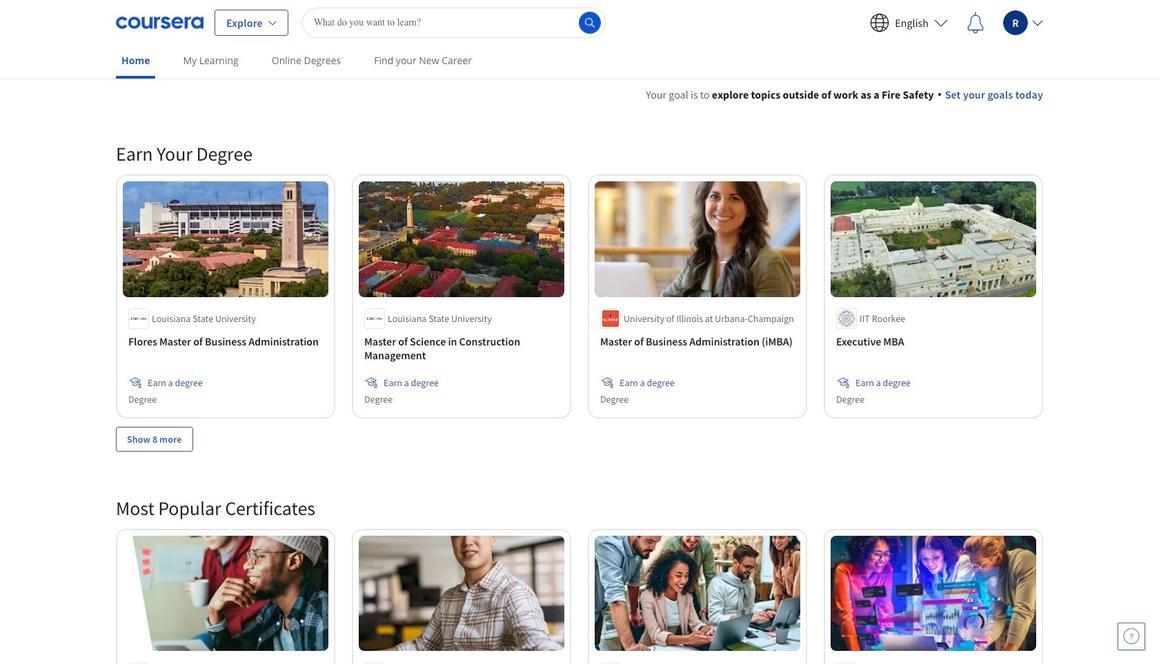 Task type: describe. For each thing, give the bounding box(es) containing it.
earn your degree collection element
[[108, 119, 1052, 474]]



Task type: vqa. For each thing, say whether or not it's contained in the screenshot.
MAIN CONTENT
yes



Task type: locate. For each thing, give the bounding box(es) containing it.
most popular certificates collection element
[[108, 474, 1052, 665]]

coursera image
[[116, 11, 204, 33]]

main content
[[0, 70, 1159, 665]]

help center image
[[1123, 629, 1140, 645]]

None search field
[[302, 7, 606, 38]]

What do you want to learn? text field
[[302, 7, 606, 38]]



